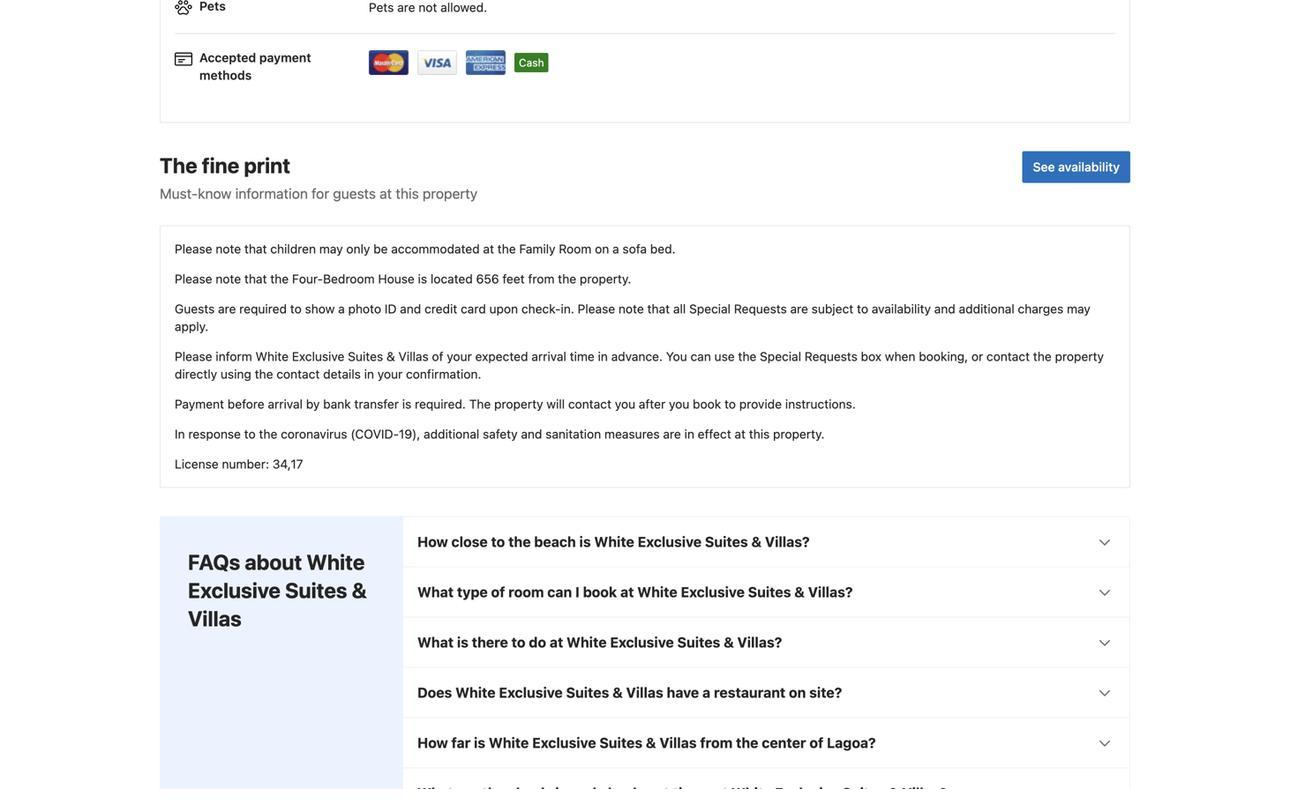 Task type: vqa. For each thing, say whether or not it's contained in the screenshot.
(1084
no



Task type: describe. For each thing, give the bounding box(es) containing it.
0 vertical spatial book
[[693, 397, 721, 412]]

pets
[[369, 0, 394, 15]]

what for what is there to do at white exclusive suites & villas?
[[417, 635, 454, 651]]

must-
[[160, 185, 198, 202]]

19),
[[399, 427, 420, 442]]

safety
[[483, 427, 518, 442]]

apply.
[[175, 320, 208, 334]]

what type of room can i book at white exclusive suites & villas? button
[[403, 568, 1129, 617]]

& inside please inform white exclusive suites & villas of your expected arrival time in advance. you can use the special requests box when booking, or contact the property directly using the contact details in your confirmation.
[[386, 350, 395, 364]]

at right effect
[[735, 427, 746, 442]]

confirmation.
[[406, 367, 481, 382]]

accommodated
[[391, 242, 480, 257]]

white up 'what type of room can i book at white exclusive suites & villas?'
[[594, 534, 634, 551]]

license
[[175, 457, 219, 472]]

0 horizontal spatial from
[[528, 272, 555, 287]]

please for may
[[175, 242, 212, 257]]

white right far
[[489, 735, 529, 752]]

see
[[1033, 160, 1055, 174]]

2 horizontal spatial and
[[934, 302, 955, 317]]

what type of room can i book at white exclusive suites & villas?
[[417, 584, 853, 601]]

upon
[[489, 302, 518, 317]]

1 vertical spatial in
[[364, 367, 374, 382]]

availability inside button
[[1058, 160, 1120, 174]]

note for the
[[216, 272, 241, 287]]

house
[[378, 272, 415, 287]]

family
[[519, 242, 556, 257]]

measures
[[604, 427, 660, 442]]

suites up what type of room can i book at white exclusive suites & villas? dropdown button
[[705, 534, 748, 551]]

is right house
[[418, 272, 427, 287]]

to left the show
[[290, 302, 302, 317]]

can inside dropdown button
[[547, 584, 572, 601]]

0 vertical spatial on
[[595, 242, 609, 257]]

does white exclusive suites & villas have a restaurant on site?
[[417, 685, 842, 702]]

are left subject
[[790, 302, 808, 317]]

that inside guests are required to show a photo id and credit card upon check-in. please note that all special requests are subject to availability and additional charges may apply.
[[647, 302, 670, 317]]

the right use
[[738, 350, 756, 364]]

room
[[559, 242, 592, 257]]

the left center
[[736, 735, 758, 752]]

2 vertical spatial in
[[684, 427, 694, 442]]

american express image
[[466, 50, 506, 75]]

charges
[[1018, 302, 1063, 317]]

photo
[[348, 302, 381, 317]]

methods
[[199, 68, 252, 82]]

allowed.
[[440, 0, 487, 15]]

additional inside guests are required to show a photo id and credit card upon check-in. please note that all special requests are subject to availability and additional charges may apply.
[[959, 302, 1015, 317]]

license number: 34,17
[[175, 457, 303, 472]]

accepted
[[199, 50, 256, 65]]

villas inside please inform white exclusive suites & villas of your expected arrival time in advance. you can use the special requests box when booking, or contact the property directly using the contact details in your confirmation.
[[398, 350, 429, 364]]

that for children
[[244, 242, 267, 257]]

sanitation
[[546, 427, 601, 442]]

bedroom
[[323, 272, 375, 287]]

for
[[312, 185, 329, 202]]

site?
[[809, 685, 842, 702]]

number:
[[222, 457, 269, 472]]

villas inside the does white exclusive suites & villas have a restaurant on site? dropdown button
[[626, 685, 663, 702]]

exclusive down do
[[499, 685, 563, 702]]

requests for box
[[805, 350, 858, 364]]

what is there to do at white exclusive suites & villas? button
[[403, 618, 1129, 668]]

cash
[[519, 56, 544, 69]]

is right beach on the bottom of page
[[579, 534, 591, 551]]

villas? inside dropdown button
[[808, 584, 853, 601]]

required.
[[415, 397, 466, 412]]

white inside dropdown button
[[567, 635, 607, 651]]

the left four-
[[270, 272, 289, 287]]

id
[[385, 302, 397, 317]]

may inside guests are required to show a photo id and credit card upon check-in. please note that all special requests are subject to availability and additional charges may apply.
[[1067, 302, 1090, 317]]

special for the
[[760, 350, 801, 364]]

how for how close to the beach is white exclusive suites & villas?
[[417, 534, 448, 551]]

print
[[244, 153, 290, 178]]

1 horizontal spatial and
[[521, 427, 542, 442]]

to down before on the bottom left of page
[[244, 427, 256, 442]]

exclusive up what is there to do at white exclusive suites & villas? dropdown button
[[681, 584, 745, 601]]

that for the
[[244, 272, 267, 287]]

guests are required to show a photo id and credit card upon check-in. please note that all special requests are subject to availability and additional charges may apply.
[[175, 302, 1090, 334]]

four-
[[292, 272, 323, 287]]

accepted payment methods and conditions element
[[175, 41, 1115, 81]]

villas inside how far is white exclusive suites & villas from the center of lagoa? dropdown button
[[659, 735, 697, 752]]

does white exclusive suites & villas have a restaurant on site? button
[[403, 669, 1129, 718]]

to right subject
[[857, 302, 868, 317]]

far
[[451, 735, 471, 752]]

how close to the beach is white exclusive suites & villas? button
[[403, 518, 1129, 567]]

white inside please inform white exclusive suites & villas of your expected arrival time in advance. you can use the special requests box when booking, or contact the property directly using the contact details in your confirmation.
[[256, 350, 289, 364]]

property inside the fine print must-know information for guests at this property
[[423, 185, 477, 202]]

check-
[[521, 302, 561, 317]]

know
[[198, 185, 232, 202]]

how for how far is white exclusive suites & villas from the center of lagoa?
[[417, 735, 448, 752]]

& inside faqs about white exclusive suites & villas
[[352, 579, 367, 603]]

pets are not allowed.
[[369, 0, 487, 15]]

faqs about white exclusive suites & villas
[[188, 550, 367, 632]]

requests for are
[[734, 302, 787, 317]]

what for what type of room can i book at white exclusive suites & villas?
[[417, 584, 454, 601]]

the left family
[[497, 242, 516, 257]]

the left beach on the bottom of page
[[508, 534, 531, 551]]

is right far
[[474, 735, 485, 752]]

located
[[431, 272, 473, 287]]

will
[[546, 397, 565, 412]]

please note that the four-bedroom house is located 656 feet from the property.
[[175, 272, 631, 287]]

show
[[305, 302, 335, 317]]

the right 'using'
[[255, 367, 273, 382]]

is up 19),
[[402, 397, 411, 412]]

(covid-
[[351, 427, 399, 442]]

at inside the fine print must-know information for guests at this property
[[380, 185, 392, 202]]

exclusive up 'what type of room can i book at white exclusive suites & villas?'
[[638, 534, 702, 551]]

center
[[762, 735, 806, 752]]

are left not
[[397, 0, 415, 15]]

coronavirus
[[281, 427, 347, 442]]

0 horizontal spatial and
[[400, 302, 421, 317]]

i
[[575, 584, 580, 601]]

feet
[[502, 272, 525, 287]]

white down how close to the beach is white exclusive suites & villas?
[[637, 584, 677, 601]]

of inside dropdown button
[[809, 735, 823, 752]]

guests
[[333, 185, 376, 202]]

are down after
[[663, 427, 681, 442]]

payment
[[259, 50, 311, 65]]

room
[[508, 584, 544, 601]]

faqs
[[188, 550, 240, 575]]

only
[[346, 242, 370, 257]]

availability inside guests are required to show a photo id and credit card upon check-in. please note that all special requests are subject to availability and additional charges may apply.
[[872, 302, 931, 317]]

villas? for how close to the beach is white exclusive suites & villas?
[[765, 534, 810, 551]]

accepted payment methods
[[199, 50, 311, 82]]

restaurant
[[714, 685, 786, 702]]

are right 'guests'
[[218, 302, 236, 317]]

in
[[175, 427, 185, 442]]

booking,
[[919, 350, 968, 364]]

response
[[188, 427, 241, 442]]

the fine print must-know information for guests at this property
[[160, 153, 477, 202]]



Task type: locate. For each thing, give the bounding box(es) containing it.
white inside faqs about white exclusive suites & villas
[[307, 550, 365, 575]]

to
[[290, 302, 302, 317], [857, 302, 868, 317], [724, 397, 736, 412], [244, 427, 256, 442], [491, 534, 505, 551], [512, 635, 525, 651]]

suites
[[348, 350, 383, 364], [705, 534, 748, 551], [285, 579, 347, 603], [748, 584, 791, 601], [677, 635, 720, 651], [566, 685, 609, 702], [599, 735, 642, 752]]

of up 'confirmation.'
[[432, 350, 443, 364]]

1 vertical spatial property
[[1055, 350, 1104, 364]]

0 horizontal spatial the
[[160, 153, 197, 178]]

is inside dropdown button
[[457, 635, 468, 651]]

1 vertical spatial property.
[[773, 427, 825, 442]]

villas left "have"
[[626, 685, 663, 702]]

1 vertical spatial villas?
[[808, 584, 853, 601]]

transfer
[[354, 397, 399, 412]]

the down charges
[[1033, 350, 1052, 364]]

instructions.
[[785, 397, 856, 412]]

0 horizontal spatial availability
[[872, 302, 931, 317]]

beach
[[534, 534, 576, 551]]

property down charges
[[1055, 350, 1104, 364]]

property inside please inform white exclusive suites & villas of your expected arrival time in advance. you can use the special requests box when booking, or contact the property directly using the contact details in your confirmation.
[[1055, 350, 1104, 364]]

2 vertical spatial property
[[494, 397, 543, 412]]

at right do
[[550, 635, 563, 651]]

you left after
[[615, 397, 635, 412]]

in.
[[561, 302, 574, 317]]

suites inside dropdown button
[[677, 635, 720, 651]]

1 vertical spatial may
[[1067, 302, 1090, 317]]

0 vertical spatial the
[[160, 153, 197, 178]]

please down must-
[[175, 242, 212, 257]]

1 horizontal spatial from
[[700, 735, 733, 752]]

please for suites
[[175, 350, 212, 364]]

0 horizontal spatial special
[[689, 302, 731, 317]]

book
[[693, 397, 721, 412], [583, 584, 617, 601]]

1 vertical spatial book
[[583, 584, 617, 601]]

suites down "what is there to do at white exclusive suites & villas?"
[[566, 685, 609, 702]]

0 horizontal spatial of
[[432, 350, 443, 364]]

arrival left time
[[532, 350, 566, 364]]

book up effect
[[693, 397, 721, 412]]

suites up what is there to do at white exclusive suites & villas? dropdown button
[[748, 584, 791, 601]]

please
[[175, 242, 212, 257], [175, 272, 212, 287], [578, 302, 615, 317], [175, 350, 212, 364]]

0 vertical spatial of
[[432, 350, 443, 364]]

is left there
[[457, 635, 468, 651]]

children
[[270, 242, 316, 257]]

and right 'id'
[[400, 302, 421, 317]]

what left type
[[417, 584, 454, 601]]

exclusive inside faqs about white exclusive suites & villas
[[188, 579, 281, 603]]

accordion control element
[[402, 517, 1130, 790]]

that left all
[[647, 302, 670, 317]]

of right type
[[491, 584, 505, 601]]

white right the does at the bottom
[[455, 685, 496, 702]]

a right the show
[[338, 302, 345, 317]]

contact up "by"
[[276, 367, 320, 382]]

please note that children may only be accommodated at the family room on a sofa bed.
[[175, 242, 676, 257]]

suites down does white exclusive suites & villas have a restaurant on site?
[[599, 735, 642, 752]]

0 vertical spatial from
[[528, 272, 555, 287]]

1 horizontal spatial may
[[1067, 302, 1090, 317]]

special up "provide"
[[760, 350, 801, 364]]

34,17
[[272, 457, 303, 472]]

0 horizontal spatial a
[[338, 302, 345, 317]]

your up 'confirmation.'
[[447, 350, 472, 364]]

the up in.
[[558, 272, 576, 287]]

please inside please inform white exclusive suites & villas of your expected arrival time in advance. you can use the special requests box when booking, or contact the property directly using the contact details in your confirmation.
[[175, 350, 212, 364]]

lagoa?
[[827, 735, 876, 752]]

0 vertical spatial arrival
[[532, 350, 566, 364]]

and right the safety
[[521, 427, 542, 442]]

what inside dropdown button
[[417, 635, 454, 651]]

not
[[419, 0, 437, 15]]

1 how from the top
[[417, 534, 448, 551]]

please inside guests are required to show a photo id and credit card upon check-in. please note that all special requests are subject to availability and additional charges may apply.
[[578, 302, 615, 317]]

all
[[673, 302, 686, 317]]

1 vertical spatial a
[[338, 302, 345, 317]]

information
[[235, 185, 308, 202]]

bank
[[323, 397, 351, 412]]

villas?
[[765, 534, 810, 551], [808, 584, 853, 601], [737, 635, 782, 651]]

white right about
[[307, 550, 365, 575]]

payment before arrival by bank transfer is required. the property will contact you after you book to provide instructions.
[[175, 397, 856, 412]]

villas down faqs
[[188, 607, 242, 632]]

the up must-
[[160, 153, 197, 178]]

1 vertical spatial arrival
[[268, 397, 303, 412]]

2 vertical spatial that
[[647, 302, 670, 317]]

1 vertical spatial the
[[469, 397, 491, 412]]

exclusive inside please inform white exclusive suites & villas of your expected arrival time in advance. you can use the special requests box when booking, or contact the property directly using the contact details in your confirmation.
[[292, 350, 345, 364]]

what up the does at the bottom
[[417, 635, 454, 651]]

what inside dropdown button
[[417, 584, 454, 601]]

0 horizontal spatial in
[[364, 367, 374, 382]]

how far is white exclusive suites & villas from the center of lagoa?
[[417, 735, 876, 752]]

2 you from the left
[[669, 397, 689, 412]]

on right the room
[[595, 242, 609, 257]]

1 horizontal spatial you
[[669, 397, 689, 412]]

white right inform
[[256, 350, 289, 364]]

1 horizontal spatial your
[[447, 350, 472, 364]]

may left the only
[[319, 242, 343, 257]]

0 horizontal spatial book
[[583, 584, 617, 601]]

1 horizontal spatial availability
[[1058, 160, 1120, 174]]

the up 34,17
[[259, 427, 277, 442]]

how left close on the bottom of the page
[[417, 534, 448, 551]]

how left far
[[417, 735, 448, 752]]

0 horizontal spatial can
[[547, 584, 572, 601]]

please for four-
[[175, 272, 212, 287]]

at inside what is there to do at white exclusive suites & villas? dropdown button
[[550, 635, 563, 651]]

2 horizontal spatial a
[[702, 685, 710, 702]]

on left site? at the right bottom
[[789, 685, 806, 702]]

special
[[689, 302, 731, 317], [760, 350, 801, 364]]

type
[[457, 584, 488, 601]]

of inside dropdown button
[[491, 584, 505, 601]]

1 horizontal spatial contact
[[568, 397, 611, 412]]

1 vertical spatial of
[[491, 584, 505, 601]]

0 vertical spatial property.
[[580, 272, 631, 287]]

656
[[476, 272, 499, 287]]

from down restaurant
[[700, 735, 733, 752]]

a right "have"
[[702, 685, 710, 702]]

availability right see in the top of the page
[[1058, 160, 1120, 174]]

details
[[323, 367, 361, 382]]

the inside the fine print must-know information for guests at this property
[[160, 153, 197, 178]]

0 horizontal spatial your
[[377, 367, 403, 382]]

1 vertical spatial your
[[377, 367, 403, 382]]

suites inside faqs about white exclusive suites & villas
[[285, 579, 347, 603]]

can inside please inform white exclusive suites & villas of your expected arrival time in advance. you can use the special requests box when booking, or contact the property directly using the contact details in your confirmation.
[[691, 350, 711, 364]]

of right center
[[809, 735, 823, 752]]

0 horizontal spatial additional
[[424, 427, 479, 442]]

0 horizontal spatial contact
[[276, 367, 320, 382]]

2 horizontal spatial of
[[809, 735, 823, 752]]

required
[[239, 302, 287, 317]]

1 horizontal spatial of
[[491, 584, 505, 601]]

does
[[417, 685, 452, 702]]

0 vertical spatial villas?
[[765, 534, 810, 551]]

to inside dropdown button
[[512, 635, 525, 651]]

advance.
[[611, 350, 663, 364]]

0 vertical spatial a
[[612, 242, 619, 257]]

may right charges
[[1067, 302, 1090, 317]]

please up directly
[[175, 350, 212, 364]]

&
[[386, 350, 395, 364], [751, 534, 762, 551], [352, 579, 367, 603], [794, 584, 805, 601], [724, 635, 734, 651], [613, 685, 623, 702], [646, 735, 656, 752]]

note
[[216, 242, 241, 257], [216, 272, 241, 287], [619, 302, 644, 317]]

villas? for what is there to do at white exclusive suites & villas?
[[737, 635, 782, 651]]

1 vertical spatial special
[[760, 350, 801, 364]]

to inside dropdown button
[[491, 534, 505, 551]]

you
[[666, 350, 687, 364]]

0 vertical spatial can
[[691, 350, 711, 364]]

how far is white exclusive suites & villas from the center of lagoa? button
[[403, 719, 1129, 768]]

a inside dropdown button
[[702, 685, 710, 702]]

to left "provide"
[[724, 397, 736, 412]]

0 horizontal spatial may
[[319, 242, 343, 257]]

expected
[[475, 350, 528, 364]]

0 vertical spatial what
[[417, 584, 454, 601]]

book right "i"
[[583, 584, 617, 601]]

is
[[418, 272, 427, 287], [402, 397, 411, 412], [579, 534, 591, 551], [457, 635, 468, 651], [474, 735, 485, 752]]

in right the details
[[364, 367, 374, 382]]

to left do
[[512, 635, 525, 651]]

villas? inside dropdown button
[[765, 534, 810, 551]]

from inside dropdown button
[[700, 735, 733, 752]]

a
[[612, 242, 619, 257], [338, 302, 345, 317], [702, 685, 710, 702]]

at
[[380, 185, 392, 202], [483, 242, 494, 257], [735, 427, 746, 442], [620, 584, 634, 601], [550, 635, 563, 651]]

exclusive down does white exclusive suites & villas have a restaurant on site?
[[532, 735, 596, 752]]

1 vertical spatial how
[[417, 735, 448, 752]]

0 vertical spatial that
[[244, 242, 267, 257]]

a inside guests are required to show a photo id and credit card upon check-in. please note that all special requests are subject to availability and additional charges may apply.
[[338, 302, 345, 317]]

do
[[529, 635, 546, 651]]

1 vertical spatial from
[[700, 735, 733, 752]]

2 what from the top
[[417, 635, 454, 651]]

please right in.
[[578, 302, 615, 317]]

2 vertical spatial a
[[702, 685, 710, 702]]

before
[[228, 397, 264, 412]]

exclusive inside dropdown button
[[610, 635, 674, 651]]

time
[[570, 350, 595, 364]]

1 you from the left
[[615, 397, 635, 412]]

on inside dropdown button
[[789, 685, 806, 702]]

book inside dropdown button
[[583, 584, 617, 601]]

requests left box
[[805, 350, 858, 364]]

in right time
[[598, 350, 608, 364]]

0 vertical spatial availability
[[1058, 160, 1120, 174]]

1 horizontal spatial a
[[612, 242, 619, 257]]

1 vertical spatial additional
[[424, 427, 479, 442]]

1 vertical spatial contact
[[276, 367, 320, 382]]

note down know
[[216, 242, 241, 257]]

1 horizontal spatial requests
[[805, 350, 858, 364]]

property up the accommodated
[[423, 185, 477, 202]]

1 horizontal spatial book
[[693, 397, 721, 412]]

when
[[885, 350, 915, 364]]

the
[[160, 153, 197, 178], [469, 397, 491, 412]]

suites up the details
[[348, 350, 383, 364]]

that up required
[[244, 272, 267, 287]]

inform
[[216, 350, 252, 364]]

1 vertical spatial this
[[749, 427, 770, 442]]

guests
[[175, 302, 215, 317]]

card
[[461, 302, 486, 317]]

by
[[306, 397, 320, 412]]

fine
[[202, 153, 239, 178]]

1 horizontal spatial the
[[469, 397, 491, 412]]

villas? inside dropdown button
[[737, 635, 782, 651]]

2 vertical spatial contact
[[568, 397, 611, 412]]

villas? up what type of room can i book at white exclusive suites & villas? dropdown button
[[765, 534, 810, 551]]

& inside dropdown button
[[724, 635, 734, 651]]

see availability
[[1033, 160, 1120, 174]]

are
[[397, 0, 415, 15], [218, 302, 236, 317], [790, 302, 808, 317], [663, 427, 681, 442]]

1 vertical spatial note
[[216, 272, 241, 287]]

see availability button
[[1022, 152, 1130, 183]]

0 vertical spatial property
[[423, 185, 477, 202]]

requests inside guests are required to show a photo id and credit card upon check-in. please note that all special requests are subject to availability and additional charges may apply.
[[734, 302, 787, 317]]

0 vertical spatial note
[[216, 242, 241, 257]]

at right guests
[[380, 185, 392, 202]]

from right "feet"
[[528, 272, 555, 287]]

0 vertical spatial in
[[598, 350, 608, 364]]

at right "i"
[[620, 584, 634, 601]]

mastercard image
[[369, 50, 409, 75]]

special inside please inform white exclusive suites & villas of your expected arrival time in advance. you can use the special requests box when booking, or contact the property directly using the contact details in your confirmation.
[[760, 350, 801, 364]]

0 horizontal spatial this
[[396, 185, 419, 202]]

the up in response to the coronavirus (covid-19), additional safety and sanitation measures are in effect at this property.
[[469, 397, 491, 412]]

special right all
[[689, 302, 731, 317]]

sofa
[[622, 242, 647, 257]]

provide
[[739, 397, 782, 412]]

special inside guests are required to show a photo id and credit card upon check-in. please note that all special requests are subject to availability and additional charges may apply.
[[689, 302, 731, 317]]

the
[[497, 242, 516, 257], [270, 272, 289, 287], [558, 272, 576, 287], [738, 350, 756, 364], [1033, 350, 1052, 364], [255, 367, 273, 382], [259, 427, 277, 442], [508, 534, 531, 551], [736, 735, 758, 752]]

using
[[221, 367, 251, 382]]

1 horizontal spatial this
[[749, 427, 770, 442]]

2 horizontal spatial in
[[684, 427, 694, 442]]

note up required
[[216, 272, 241, 287]]

0 horizontal spatial requests
[[734, 302, 787, 317]]

0 horizontal spatial property.
[[580, 272, 631, 287]]

2 vertical spatial villas?
[[737, 635, 782, 651]]

villas? down what type of room can i book at white exclusive suites & villas? dropdown button
[[737, 635, 782, 651]]

0 horizontal spatial arrival
[[268, 397, 303, 412]]

1 horizontal spatial arrival
[[532, 350, 566, 364]]

note inside guests are required to show a photo id and credit card upon check-in. please note that all special requests are subject to availability and additional charges may apply.
[[619, 302, 644, 317]]

payment
[[175, 397, 224, 412]]

at up 656
[[483, 242, 494, 257]]

have
[[667, 685, 699, 702]]

1 vertical spatial that
[[244, 272, 267, 287]]

can left "i"
[[547, 584, 572, 601]]

availability up when
[[872, 302, 931, 317]]

can left use
[[691, 350, 711, 364]]

your up transfer
[[377, 367, 403, 382]]

credit
[[425, 302, 457, 317]]

1 vertical spatial requests
[[805, 350, 858, 364]]

0 vertical spatial how
[[417, 534, 448, 551]]

may
[[319, 242, 343, 257], [1067, 302, 1090, 317]]

be
[[373, 242, 388, 257]]

property.
[[580, 272, 631, 287], [773, 427, 825, 442]]

you right after
[[669, 397, 689, 412]]

special for all
[[689, 302, 731, 317]]

0 vertical spatial special
[[689, 302, 731, 317]]

or
[[971, 350, 983, 364]]

2 horizontal spatial property
[[1055, 350, 1104, 364]]

contact right will
[[568, 397, 611, 412]]

2 vertical spatial of
[[809, 735, 823, 752]]

villas inside faqs about white exclusive suites & villas
[[188, 607, 242, 632]]

1 horizontal spatial property
[[494, 397, 543, 412]]

a left sofa
[[612, 242, 619, 257]]

in left effect
[[684, 427, 694, 442]]

at inside what type of room can i book at white exclusive suites & villas? dropdown button
[[620, 584, 634, 601]]

0 horizontal spatial property
[[423, 185, 477, 202]]

requests
[[734, 302, 787, 317], [805, 350, 858, 364]]

suites inside please inform white exclusive suites & villas of your expected arrival time in advance. you can use the special requests box when booking, or contact the property directly using the contact details in your confirmation.
[[348, 350, 383, 364]]

1 vertical spatial what
[[417, 635, 454, 651]]

2 how from the top
[[417, 735, 448, 752]]

1 horizontal spatial can
[[691, 350, 711, 364]]

1 horizontal spatial special
[[760, 350, 801, 364]]

2 vertical spatial note
[[619, 302, 644, 317]]

1 horizontal spatial additional
[[959, 302, 1015, 317]]

1 horizontal spatial in
[[598, 350, 608, 364]]

villas up 'confirmation.'
[[398, 350, 429, 364]]

0 vertical spatial your
[[447, 350, 472, 364]]

box
[[861, 350, 882, 364]]

and up booking,
[[934, 302, 955, 317]]

after
[[639, 397, 666, 412]]

1 vertical spatial can
[[547, 584, 572, 601]]

about
[[245, 550, 302, 575]]

subject
[[812, 302, 854, 317]]

1 what from the top
[[417, 584, 454, 601]]

additional down required.
[[424, 427, 479, 442]]

2 horizontal spatial contact
[[987, 350, 1030, 364]]

1 horizontal spatial on
[[789, 685, 806, 702]]

effect
[[698, 427, 731, 442]]

note for children
[[216, 242, 241, 257]]

bed.
[[650, 242, 676, 257]]

what
[[417, 584, 454, 601], [417, 635, 454, 651]]

1 horizontal spatial property.
[[773, 427, 825, 442]]

0 vertical spatial contact
[[987, 350, 1030, 364]]

that left children
[[244, 242, 267, 257]]

0 vertical spatial additional
[[959, 302, 1015, 317]]

there
[[472, 635, 508, 651]]

how close to the beach is white exclusive suites & villas?
[[417, 534, 810, 551]]

please up 'guests'
[[175, 272, 212, 287]]

requests inside please inform white exclusive suites & villas of your expected arrival time in advance. you can use the special requests box when booking, or contact the property directly using the contact details in your confirmation.
[[805, 350, 858, 364]]

of inside please inform white exclusive suites & villas of your expected arrival time in advance. you can use the special requests box when booking, or contact the property directly using the contact details in your confirmation.
[[432, 350, 443, 364]]

0 vertical spatial this
[[396, 185, 419, 202]]

0 horizontal spatial on
[[595, 242, 609, 257]]

additional up or
[[959, 302, 1015, 317]]

0 horizontal spatial you
[[615, 397, 635, 412]]

1 vertical spatial availability
[[872, 302, 931, 317]]

this inside the fine print must-know information for guests at this property
[[396, 185, 419, 202]]

visa image
[[417, 50, 458, 75]]

contact right or
[[987, 350, 1030, 364]]

0 vertical spatial may
[[319, 242, 343, 257]]

note up advance.
[[619, 302, 644, 317]]

directly
[[175, 367, 217, 382]]

property. down sofa
[[580, 272, 631, 287]]

property
[[423, 185, 477, 202], [1055, 350, 1104, 364], [494, 397, 543, 412]]

arrival inside please inform white exclusive suites & villas of your expected arrival time in advance. you can use the special requests box when booking, or contact the property directly using the contact details in your confirmation.
[[532, 350, 566, 364]]

this down "provide"
[[749, 427, 770, 442]]

exclusive down 'what type of room can i book at white exclusive suites & villas?'
[[610, 635, 674, 651]]



